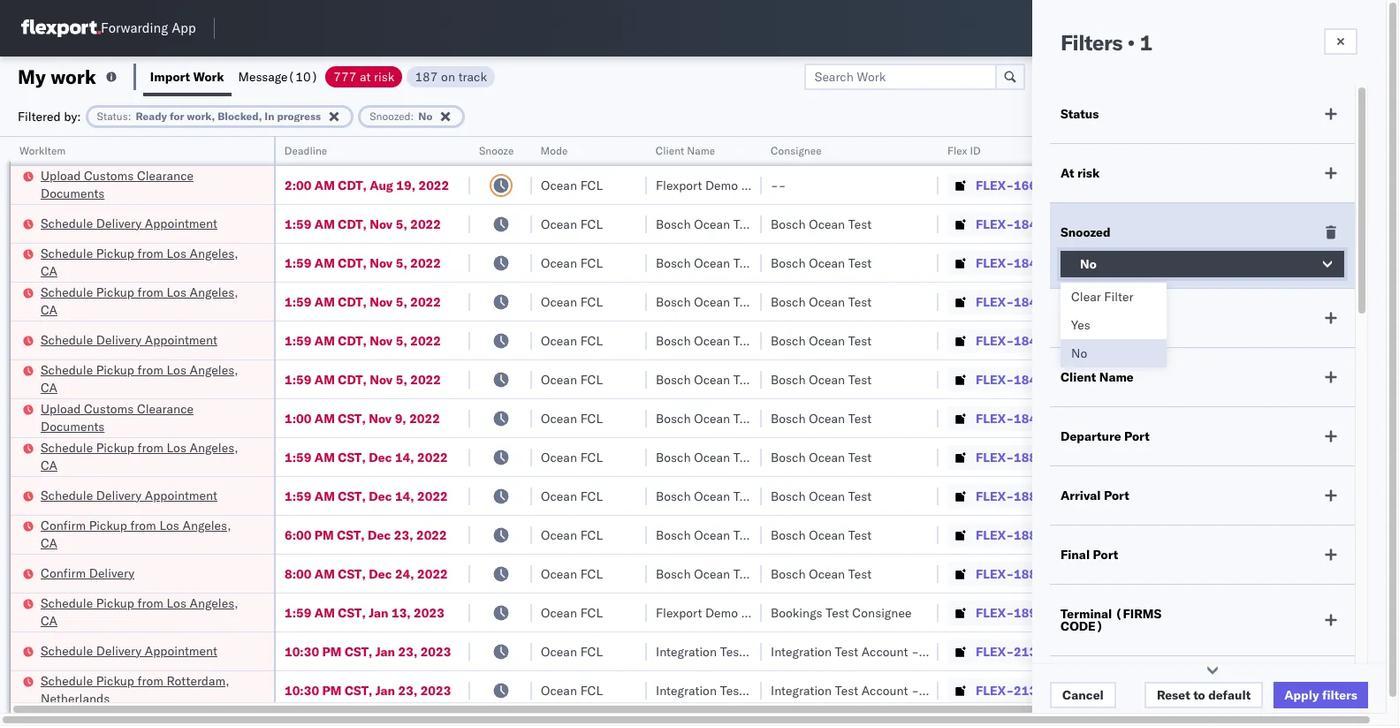 Task type: vqa. For each thing, say whether or not it's contained in the screenshot.


Task type: describe. For each thing, give the bounding box(es) containing it.
aug
[[370, 177, 393, 193]]

arrival port
[[1061, 488, 1130, 504]]

ready
[[136, 109, 167, 122]]

3 1:59 am cdt, nov 5, 2022 from the top
[[285, 294, 441, 310]]

workitem button
[[11, 141, 256, 158]]

23, for los
[[394, 528, 413, 543]]

2 fcl from the top
[[581, 216, 603, 232]]

1 vertical spatial 2023
[[421, 644, 451, 660]]

from for confirm pickup from los angeles, ca link at bottom left
[[130, 518, 156, 534]]

snooze
[[479, 144, 514, 157]]

--
[[771, 177, 787, 193]]

5 schedule pickup from los angeles, ca button from the top
[[41, 595, 251, 632]]

6 ceau7522281, hlxu6269489, hlxu8034992 from the top
[[1090, 410, 1364, 426]]

forwarding
[[101, 20, 168, 37]]

5 flex-1846748 from the top
[[976, 372, 1068, 388]]

id
[[971, 144, 981, 157]]

5 schedule pickup from los angeles, ca link from the top
[[41, 595, 251, 630]]

apply filters
[[1285, 688, 1358, 704]]

lagerfeld for schedule delivery appointment
[[949, 644, 1001, 660]]

work
[[193, 69, 224, 84]]

confirm for confirm delivery
[[41, 566, 86, 581]]

1 ceau7522281, hlxu6269489, hlxu8034992 from the top
[[1090, 216, 1364, 232]]

1:00
[[285, 411, 312, 427]]

777 at risk
[[334, 69, 395, 84]]

4 ceau7522281, from the top
[[1090, 333, 1180, 348]]

final
[[1061, 547, 1091, 563]]

4 1:59 am cdt, nov 5, 2022 from the top
[[285, 333, 441, 349]]

1 vertical spatial client
[[1061, 370, 1097, 386]]

8 flex- from the top
[[976, 450, 1014, 466]]

flex-1889466 for confirm pickup from los angeles, ca
[[976, 528, 1068, 543]]

at
[[360, 69, 371, 84]]

container numbers
[[1090, 137, 1137, 164]]

2 flex- from the top
[[976, 216, 1014, 232]]

confirm pickup from los angeles, ca link
[[41, 517, 251, 552]]

1 schedule pickup from los angeles, ca link from the top
[[41, 245, 251, 280]]

1 5, from the top
[[396, 216, 407, 232]]

2:00 am cdt, aug 19, 2022
[[285, 177, 449, 193]]

pickup for first 'schedule pickup from los angeles, ca' button from the bottom of the page
[[96, 596, 134, 612]]

5 1846748 from the top
[[1014, 372, 1068, 388]]

flexport for --
[[656, 177, 703, 193]]

port for final port
[[1094, 547, 1119, 563]]

23, for rotterdam,
[[398, 683, 418, 699]]

1 1:59 from the top
[[285, 216, 312, 232]]

1:59 for first 'schedule pickup from los angeles, ca' button from the bottom of the page
[[285, 605, 312, 621]]

msdu7304509
[[1090, 605, 1180, 621]]

4 fcl from the top
[[581, 294, 603, 310]]

abcdefg78456546 for schedule delivery appointment
[[1205, 489, 1323, 505]]

•
[[1128, 29, 1136, 56]]

message
[[238, 69, 288, 84]]

batch action button
[[1273, 63, 1389, 90]]

mbl/mawb numbers button
[[1196, 141, 1399, 158]]

apply filters button
[[1275, 683, 1369, 709]]

no button
[[1061, 251, 1345, 278]]

deadline button
[[276, 141, 453, 158]]

8 fcl from the top
[[581, 450, 603, 466]]

forwarding app link
[[21, 19, 196, 37]]

1 hlxu8034992 from the top
[[1277, 216, 1364, 232]]

batch action
[[1300, 69, 1377, 84]]

from for 4th schedule pickup from los angeles, ca link
[[138, 440, 163, 456]]

status : ready for work, blocked, in progress
[[97, 109, 321, 122]]

3 flex- from the top
[[976, 255, 1014, 271]]

am for upload customs clearance documents link related to 1:00 am cst, nov 9, 2022
[[315, 411, 335, 427]]

ca for fifth schedule pickup from los angeles, ca link from the bottom
[[41, 263, 57, 279]]

from for 5th schedule pickup from los angeles, ca link from the top
[[138, 596, 163, 612]]

schedule delivery appointment link for 10:30 pm cst, jan 23, 2023
[[41, 643, 217, 660]]

actions
[[1334, 144, 1370, 157]]

lhuu7894563, uetu5238478 for confirm pickup from los angeles, ca
[[1090, 527, 1270, 543]]

snoozed : no
[[370, 109, 433, 122]]

blocked,
[[218, 109, 262, 122]]

5 5, from the top
[[396, 372, 407, 388]]

numbers for container numbers
[[1090, 151, 1133, 164]]

1:59 am cst, jan 13, 2023
[[285, 605, 445, 621]]

app
[[172, 20, 196, 37]]

1 ocean fcl from the top
[[541, 177, 603, 193]]

1893174
[[1014, 605, 1068, 621]]

7 ocean fcl from the top
[[541, 411, 603, 427]]

3 cdt, from the top
[[338, 255, 367, 271]]

clearance for 2:00 am cdt, aug 19, 2022
[[137, 168, 194, 184]]

arrival
[[1061, 488, 1102, 504]]

3 fcl from the top
[[581, 255, 603, 271]]

resize handle column header for container numbers
[[1174, 137, 1196, 727]]

11 ocean fcl from the top
[[541, 566, 603, 582]]

7 fcl from the top
[[581, 411, 603, 427]]

default
[[1209, 688, 1252, 704]]

clear
[[1072, 289, 1102, 305]]

import
[[150, 69, 190, 84]]

3 hlxu6269489, from the top
[[1184, 294, 1274, 310]]

2 schedule pickup from los angeles, ca from the top
[[41, 284, 238, 318]]

confirm delivery link
[[41, 565, 135, 582]]

to
[[1194, 688, 1206, 704]]

schedule pickup from rotterdam, netherlands link
[[41, 673, 251, 708]]

4 ocean fcl from the top
[[541, 294, 603, 310]]

8:00 am cst, dec 24, 2022
[[285, 566, 448, 582]]

2023 for rotterdam,
[[421, 683, 451, 699]]

am for confirm delivery link
[[315, 566, 335, 582]]

1:59 for the schedule delivery appointment button related to 1:59 am cdt, nov 5, 2022
[[285, 333, 312, 349]]

code)
[[1061, 619, 1104, 635]]

schedule inside schedule pickup from rotterdam, netherlands
[[41, 673, 93, 689]]

flexport. image
[[21, 19, 101, 37]]

container numbers button
[[1081, 134, 1178, 165]]

clear filter
[[1072, 289, 1134, 305]]

caiu7969337
[[1090, 177, 1173, 193]]

delivery for 1:59 am cdt, nov 5, 2022
[[96, 332, 142, 348]]

2 1:59 am cdt, nov 5, 2022 from the top
[[285, 255, 441, 271]]

flex
[[948, 144, 968, 157]]

upload customs clearance documents for 2:00 am cdt, aug 19, 2022
[[41, 168, 194, 201]]

maeu9408431 for schedule pickup from rotterdam, netherlands
[[1205, 683, 1294, 699]]

12 flex- from the top
[[976, 605, 1014, 621]]

10 fcl from the top
[[581, 528, 603, 543]]

lhuu7894563, uetu5238478 for schedule delivery appointment
[[1090, 488, 1270, 504]]

yes
[[1072, 317, 1091, 333]]

flexport demo consignee for bookings
[[656, 605, 801, 621]]

4 hlxu6269489, from the top
[[1184, 333, 1274, 348]]

777
[[334, 69, 357, 84]]

cancel
[[1063, 688, 1104, 704]]

1 fcl from the top
[[581, 177, 603, 193]]

2 ceau7522281, hlxu6269489, hlxu8034992 from the top
[[1090, 255, 1364, 271]]

hlxu8034992 for 2nd 'schedule pickup from los angeles, ca' button from the top of the page
[[1277, 294, 1364, 310]]

13 ocean fcl from the top
[[541, 644, 603, 660]]

4 test123456 from the top
[[1205, 411, 1279, 427]]

3 schedule pickup from los angeles, ca button from the top
[[41, 361, 251, 398]]

(10)
[[288, 69, 319, 84]]

19,
[[396, 177, 416, 193]]

filters • 1
[[1061, 29, 1153, 56]]

7 flex- from the top
[[976, 411, 1014, 427]]

4 ceau7522281, hlxu6269489, hlxu8034992 from the top
[[1090, 333, 1364, 348]]

mbl/mawb
[[1205, 144, 1266, 157]]

hlxu8034992 for the schedule delivery appointment button related to 1:59 am cdt, nov 5, 2022
[[1277, 333, 1364, 348]]

no inside no button
[[1081, 256, 1097, 272]]

1:59 for fifth 'schedule pickup from los angeles, ca' button from the bottom of the page
[[285, 255, 312, 271]]

ca for confirm pickup from los angeles, ca link at bottom left
[[41, 536, 57, 551]]

1 vertical spatial pm
[[322, 644, 342, 660]]

consignee button
[[762, 141, 922, 158]]

1 ceau7522281, from the top
[[1090, 216, 1180, 232]]

Search Shipments (/) text field
[[1061, 15, 1232, 42]]

ca for 5th schedule pickup from los angeles, ca link from the top
[[41, 613, 57, 629]]

pickup for fifth 'schedule pickup from los angeles, ca' button from the bottom of the page
[[96, 245, 134, 261]]

am for upload customs clearance documents link related to 2:00 am cdt, aug 19, 2022
[[315, 177, 335, 193]]

documents for 1:00
[[41, 419, 105, 435]]

lagerfeld for schedule pickup from rotterdam, netherlands
[[949, 683, 1001, 699]]

1 schedule pickup from los angeles, ca button from the top
[[41, 245, 251, 282]]

name inside button
[[688, 144, 716, 157]]

departure port
[[1061, 429, 1150, 445]]

angeles, inside confirm pickup from los angeles, ca
[[183, 518, 231, 534]]

5 ocean fcl from the top
[[541, 333, 603, 349]]

for
[[170, 109, 184, 122]]

9 flex- from the top
[[976, 489, 1014, 505]]

upload for 1:00 am cst, nov 9, 2022
[[41, 401, 81, 417]]

1 flex- from the top
[[976, 177, 1014, 193]]

lhuu7894563, for schedule delivery appointment
[[1090, 488, 1181, 504]]

mbl/mawb numbers
[[1205, 144, 1313, 157]]

consignee inside button
[[771, 144, 822, 157]]

6 1846748 from the top
[[1014, 411, 1068, 427]]

5 schedule from the top
[[41, 362, 93, 378]]

pm for los
[[315, 528, 334, 543]]

9 resize handle column header from the left
[[1355, 137, 1376, 727]]

2 schedule pickup from los angeles, ca button from the top
[[41, 283, 251, 321]]

integration test account - karl lagerfeld for schedule delivery appointment
[[771, 644, 1001, 660]]

6 hlxu6269489, from the top
[[1184, 410, 1274, 426]]

flex-2130387 for schedule delivery appointment
[[976, 644, 1068, 660]]

1 hlxu6269489, from the top
[[1184, 216, 1274, 232]]

12 fcl from the top
[[581, 605, 603, 621]]

client name inside the client name button
[[656, 144, 716, 157]]

pickup for 2nd 'schedule pickup from los angeles, ca' button from the top of the page
[[96, 284, 134, 300]]

: for snoozed
[[411, 109, 414, 122]]

2 1846748 from the top
[[1014, 255, 1068, 271]]

ca for fourth schedule pickup from los angeles, ca link from the bottom
[[41, 302, 57, 318]]

1 schedule pickup from los angeles, ca from the top
[[41, 245, 238, 279]]

confirm delivery
[[41, 566, 135, 581]]

integration for schedule delivery appointment
[[771, 644, 832, 660]]

uetu5238478 for schedule delivery appointment
[[1184, 488, 1270, 504]]

187
[[415, 69, 438, 84]]

2 cdt, from the top
[[338, 216, 367, 232]]

6:00
[[285, 528, 312, 543]]

flex-1893174
[[976, 605, 1068, 621]]

3 5, from the top
[[396, 294, 407, 310]]

rotterdam,
[[167, 673, 230, 689]]

10 flex- from the top
[[976, 528, 1014, 543]]

12 ocean fcl from the top
[[541, 605, 603, 621]]

2 schedule from the top
[[41, 245, 93, 261]]

13,
[[392, 605, 411, 621]]

5 ceau7522281, hlxu6269489, hlxu8034992 from the top
[[1090, 371, 1364, 387]]

1 appointment from the top
[[145, 215, 217, 231]]

5 flex- from the top
[[976, 333, 1014, 349]]

flex-1660288
[[976, 177, 1068, 193]]

1:59 for fourth 'schedule pickup from los angeles, ca' button from the top
[[285, 450, 312, 466]]

flex-1889466 for confirm delivery
[[976, 566, 1068, 582]]

customs for 1:00 am cst, nov 9, 2022
[[84, 401, 134, 417]]

1 schedule delivery appointment button from the top
[[41, 214, 217, 234]]

5 schedule pickup from los angeles, ca from the top
[[41, 596, 238, 629]]

resize handle column header for client name
[[741, 137, 762, 727]]

client inside button
[[656, 144, 685, 157]]

schedule delivery appointment for 1:59 am cdt, nov 5, 2022
[[41, 332, 217, 348]]

dec for confirm pickup from los angeles, ca
[[368, 528, 391, 543]]

mode button
[[532, 141, 630, 158]]

uetu5238478 for schedule pickup from los angeles, ca
[[1184, 449, 1270, 465]]

4 schedule pickup from los angeles, ca button from the top
[[41, 439, 251, 476]]

lhuu7894563, for confirm delivery
[[1090, 566, 1181, 582]]

netherlands
[[41, 691, 110, 707]]

numbers for mbl/mawb numbers
[[1269, 144, 1313, 157]]

13 fcl from the top
[[581, 644, 603, 660]]

maeu9408431 for schedule delivery appointment
[[1205, 644, 1294, 660]]

3 schedule pickup from los angeles, ca from the top
[[41, 362, 238, 396]]

forwarding app
[[101, 20, 196, 37]]

schedule delivery appointment for 1:59 am cst, dec 14, 2022
[[41, 488, 217, 504]]

jan for rotterdam,
[[376, 683, 395, 699]]

los inside confirm pickup from los angeles, ca
[[160, 518, 179, 534]]

14 fcl from the top
[[581, 683, 603, 699]]

14 ocean fcl from the top
[[541, 683, 603, 699]]

5 1:59 am cdt, nov 5, 2022 from the top
[[285, 372, 441, 388]]

24,
[[395, 566, 414, 582]]

5 ceau7522281, from the top
[[1090, 371, 1180, 387]]

11 fcl from the top
[[581, 566, 603, 582]]

mode inside button
[[541, 144, 568, 157]]

work,
[[187, 109, 215, 122]]

0 vertical spatial no
[[419, 109, 433, 122]]

filter
[[1105, 289, 1134, 305]]

confirm pickup from los angeles, ca button
[[41, 517, 251, 554]]

container
[[1090, 137, 1137, 150]]

departure
[[1061, 429, 1122, 445]]

at risk
[[1061, 165, 1100, 181]]

3 schedule pickup from los angeles, ca link from the top
[[41, 361, 251, 397]]

6:00 pm cst, dec 23, 2022
[[285, 528, 447, 543]]

2 ceau7522281, from the top
[[1090, 255, 1180, 271]]

pm for rotterdam,
[[322, 683, 342, 699]]

flexport demo consignee for -
[[656, 177, 801, 193]]

demo for bookings
[[706, 605, 739, 621]]

3 ocean fcl from the top
[[541, 255, 603, 271]]

schedule pickup from rotterdam, netherlands
[[41, 673, 230, 707]]

action
[[1338, 69, 1377, 84]]

1 vertical spatial mode
[[1061, 310, 1094, 326]]

(firms
[[1116, 607, 1162, 623]]

5 cdt, from the top
[[338, 333, 367, 349]]

6 flex-1846748 from the top
[[976, 411, 1068, 427]]

schedule delivery appointment link for 1:59 am cdt, nov 5, 2022
[[41, 331, 217, 349]]

1 schedule from the top
[[41, 215, 93, 231]]

9 schedule from the top
[[41, 643, 93, 659]]



Task type: locate. For each thing, give the bounding box(es) containing it.
1 vertical spatial account
[[862, 683, 909, 699]]

1 vertical spatial flexport demo consignee
[[656, 605, 801, 621]]

from inside confirm pickup from los angeles, ca
[[130, 518, 156, 534]]

1 maeu9408431 from the top
[[1205, 644, 1294, 660]]

1 upload customs clearance documents button from the top
[[41, 167, 251, 204]]

1 vertical spatial 10:30 pm cst, jan 23, 2023
[[285, 683, 451, 699]]

flex-1846748
[[976, 216, 1068, 232], [976, 255, 1068, 271], [976, 294, 1068, 310], [976, 333, 1068, 349], [976, 372, 1068, 388], [976, 411, 1068, 427]]

ca
[[41, 263, 57, 279], [41, 302, 57, 318], [41, 380, 57, 396], [41, 458, 57, 474], [41, 536, 57, 551], [41, 613, 57, 629]]

0 vertical spatial mode
[[541, 144, 568, 157]]

1 vertical spatial jan
[[376, 644, 395, 660]]

customs for 2:00 am cdt, aug 19, 2022
[[84, 168, 134, 184]]

1:59 am cst, dec 14, 2022 for schedule pickup from los angeles, ca
[[285, 450, 448, 466]]

flex id button
[[939, 141, 1063, 158]]

final port
[[1061, 547, 1119, 563]]

cst, for 4th schedule pickup from los angeles, ca link
[[338, 450, 366, 466]]

karl for schedule pickup from rotterdam, netherlands
[[923, 683, 946, 699]]

numbers down container
[[1090, 151, 1133, 164]]

4 ca from the top
[[41, 458, 57, 474]]

0 vertical spatial gvcu5265864
[[1090, 644, 1177, 660]]

0 vertical spatial clearance
[[137, 168, 194, 184]]

1 customs from the top
[[84, 168, 134, 184]]

10:30 for schedule pickup from rotterdam, netherlands
[[285, 683, 319, 699]]

0 vertical spatial upload customs clearance documents button
[[41, 167, 251, 204]]

at
[[1061, 165, 1075, 181]]

0 vertical spatial port
[[1125, 429, 1150, 445]]

flex-2130387
[[976, 644, 1068, 660], [976, 683, 1068, 699]]

14, for schedule pickup from los angeles, ca
[[395, 450, 414, 466]]

4 appointment from the top
[[145, 643, 217, 659]]

cancel button
[[1051, 683, 1117, 709]]

confirm down confirm pickup from los angeles, ca
[[41, 566, 86, 581]]

2 vertical spatial 23,
[[398, 683, 418, 699]]

14, down the 9,
[[395, 450, 414, 466]]

import work
[[150, 69, 224, 84]]

my
[[18, 64, 46, 89]]

customs
[[84, 168, 134, 184], [84, 401, 134, 417]]

1:59 for third 'schedule pickup from los angeles, ca' button from the bottom
[[285, 372, 312, 388]]

1889466 for schedule pickup from los angeles, ca
[[1014, 450, 1068, 466]]

1 integration test account - karl lagerfeld from the top
[[771, 644, 1001, 660]]

2 gvcu5265864 from the top
[[1090, 683, 1177, 699]]

1 schedule delivery appointment link from the top
[[41, 214, 217, 232]]

14, for schedule delivery appointment
[[395, 489, 414, 505]]

ocean
[[541, 177, 578, 193], [541, 216, 578, 232], [694, 216, 731, 232], [809, 216, 846, 232], [541, 255, 578, 271], [694, 255, 731, 271], [809, 255, 846, 271], [541, 294, 578, 310], [694, 294, 731, 310], [809, 294, 846, 310], [541, 333, 578, 349], [694, 333, 731, 349], [809, 333, 846, 349], [541, 372, 578, 388], [694, 372, 731, 388], [809, 372, 846, 388], [541, 411, 578, 427], [694, 411, 731, 427], [809, 411, 846, 427], [541, 450, 578, 466], [694, 450, 731, 466], [809, 450, 846, 466], [541, 489, 578, 505], [694, 489, 731, 505], [809, 489, 846, 505], [541, 528, 578, 543], [694, 528, 731, 543], [809, 528, 846, 543], [541, 566, 578, 582], [694, 566, 731, 582], [809, 566, 846, 582], [541, 605, 578, 621], [541, 644, 578, 660], [541, 683, 578, 699]]

8 am from the top
[[315, 450, 335, 466]]

pickup inside schedule pickup from rotterdam, netherlands
[[96, 673, 134, 689]]

gvcu5265864 for schedule delivery appointment
[[1090, 644, 1177, 660]]

list box containing clear filter
[[1061, 283, 1167, 368]]

appointment for 10:30 pm cst, jan 23, 2023
[[145, 643, 217, 659]]

0 horizontal spatial numbers
[[1090, 151, 1133, 164]]

ceau7522281,
[[1090, 216, 1180, 232], [1090, 255, 1180, 271], [1090, 294, 1180, 310], [1090, 333, 1180, 348], [1090, 371, 1180, 387], [1090, 410, 1180, 426]]

from for 'schedule pickup from rotterdam, netherlands' link
[[138, 673, 163, 689]]

2 uetu5238478 from the top
[[1184, 488, 1270, 504]]

0 vertical spatial 2130387
[[1014, 644, 1068, 660]]

resize handle column header
[[253, 137, 274, 727], [449, 137, 470, 727], [511, 137, 532, 727], [626, 137, 647, 727], [741, 137, 762, 727], [918, 137, 939, 727], [1060, 137, 1081, 727], [1174, 137, 1196, 727], [1355, 137, 1376, 727]]

1 vertical spatial upload
[[41, 401, 81, 417]]

4 schedule delivery appointment link from the top
[[41, 643, 217, 660]]

karl for schedule delivery appointment
[[923, 644, 946, 660]]

2 vertical spatial pm
[[322, 683, 342, 699]]

abcdefg78456546
[[1205, 450, 1323, 466], [1205, 489, 1323, 505], [1205, 528, 1323, 543], [1205, 566, 1323, 582]]

0 vertical spatial integration test account - karl lagerfeld
[[771, 644, 1001, 660]]

1 vertical spatial no
[[1081, 256, 1097, 272]]

1 1:59 am cdt, nov 5, 2022 from the top
[[285, 216, 441, 232]]

am for "schedule delivery appointment" link corresponding to 1:59 am cst, dec 14, 2022
[[315, 489, 335, 505]]

1 vertical spatial karl
[[923, 683, 946, 699]]

integration test account - karl lagerfeld
[[771, 644, 1001, 660], [771, 683, 1001, 699]]

batch
[[1300, 69, 1335, 84]]

2 10:30 from the top
[[285, 683, 319, 699]]

2:00
[[285, 177, 312, 193]]

dec left 24,
[[369, 566, 392, 582]]

3 ceau7522281, hlxu6269489, hlxu8034992 from the top
[[1090, 294, 1364, 310]]

2130387 for schedule pickup from rotterdam, netherlands
[[1014, 683, 1068, 699]]

10:30 pm cst, jan 23, 2023 for schedule pickup from rotterdam, netherlands
[[285, 683, 451, 699]]

bookings test consignee
[[771, 605, 912, 621]]

flex-2130387 for schedule pickup from rotterdam, netherlands
[[976, 683, 1068, 699]]

upload customs clearance documents
[[41, 168, 194, 201], [41, 401, 194, 435]]

0 vertical spatial lagerfeld
[[949, 644, 1001, 660]]

cst,
[[338, 411, 366, 427], [338, 450, 366, 466], [338, 489, 366, 505], [337, 528, 365, 543], [338, 566, 366, 582], [338, 605, 366, 621], [345, 644, 373, 660], [345, 683, 373, 699]]

lhuu7894563, uetu5238478
[[1090, 449, 1270, 465], [1090, 488, 1270, 504], [1090, 527, 1270, 543], [1090, 566, 1270, 582]]

: left ready
[[128, 109, 131, 122]]

4 1889466 from the top
[[1014, 566, 1068, 582]]

1:59 am cst, dec 14, 2022 down 1:00 am cst, nov 9, 2022
[[285, 450, 448, 466]]

1:59 for the schedule delivery appointment button corresponding to 1:59 am cst, dec 14, 2022
[[285, 489, 312, 505]]

0 vertical spatial 2023
[[414, 605, 445, 621]]

1:00 am cst, nov 9, 2022
[[285, 411, 440, 427]]

1 schedule delivery appointment from the top
[[41, 215, 217, 231]]

1 vertical spatial 23,
[[398, 644, 418, 660]]

1 horizontal spatial client name
[[1061, 370, 1134, 386]]

appointment
[[145, 215, 217, 231], [145, 332, 217, 348], [145, 488, 217, 504], [145, 643, 217, 659]]

7 schedule from the top
[[41, 488, 93, 504]]

lhuu7894563, uetu5238478 for schedule pickup from los angeles, ca
[[1090, 449, 1270, 465]]

Search Work text field
[[805, 63, 997, 90]]

client
[[656, 144, 685, 157], [1061, 370, 1097, 386]]

0 vertical spatial snoozed
[[370, 109, 411, 122]]

0 vertical spatial risk
[[374, 69, 395, 84]]

numbers inside container numbers
[[1090, 151, 1133, 164]]

jan for los
[[369, 605, 389, 621]]

0 vertical spatial upload customs clearance documents
[[41, 168, 194, 201]]

0 horizontal spatial status
[[97, 109, 128, 122]]

terminal
[[1061, 607, 1113, 623]]

uetu5238478
[[1184, 449, 1270, 465], [1184, 488, 1270, 504], [1184, 527, 1270, 543], [1184, 566, 1270, 582]]

upload customs clearance documents for 1:00 am cst, nov 9, 2022
[[41, 401, 194, 435]]

flex-1660288 button
[[948, 173, 1072, 198], [948, 173, 1072, 198]]

6 1:59 from the top
[[285, 450, 312, 466]]

1 horizontal spatial risk
[[1078, 165, 1100, 181]]

1889466 for confirm delivery
[[1014, 566, 1068, 582]]

lhuu7894563,
[[1090, 449, 1181, 465], [1090, 488, 1181, 504], [1090, 527, 1181, 543], [1090, 566, 1181, 582]]

2022
[[419, 177, 449, 193], [411, 216, 441, 232], [411, 255, 441, 271], [411, 294, 441, 310], [411, 333, 441, 349], [411, 372, 441, 388], [410, 411, 440, 427], [417, 450, 448, 466], [417, 489, 448, 505], [416, 528, 447, 543], [417, 566, 448, 582]]

2 integration test account - karl lagerfeld from the top
[[771, 683, 1001, 699]]

1 vertical spatial upload customs clearance documents link
[[41, 400, 251, 436]]

delivery for 8:00 am cst, dec 24, 2022
[[89, 566, 135, 581]]

3 test123456 from the top
[[1205, 333, 1279, 349]]

confirm up confirm delivery link
[[41, 518, 86, 534]]

numbers right mbl/mawb
[[1269, 144, 1313, 157]]

lhuu7894563, uetu5238478 for confirm delivery
[[1090, 566, 1270, 582]]

hlxu8034992 for fifth 'schedule pickup from los angeles, ca' button from the bottom of the page
[[1277, 255, 1364, 271]]

4 schedule delivery appointment button from the top
[[41, 643, 217, 662]]

1 vertical spatial gvcu5265864
[[1090, 683, 1177, 699]]

1 horizontal spatial client
[[1061, 370, 1097, 386]]

delivery for 10:30 pm cst, jan 23, 2023
[[96, 643, 142, 659]]

schedule delivery appointment button for 10:30 pm cst, jan 23, 2023
[[41, 643, 217, 662]]

10:30 for schedule delivery appointment
[[285, 644, 319, 660]]

by:
[[64, 108, 81, 124]]

0 vertical spatial upload customs clearance documents link
[[41, 167, 251, 202]]

ca for 4th schedule pickup from los angeles, ca link
[[41, 458, 57, 474]]

3 1846748 from the top
[[1014, 294, 1068, 310]]

los
[[167, 245, 187, 261], [167, 284, 187, 300], [167, 362, 187, 378], [167, 440, 187, 456], [160, 518, 179, 534], [167, 596, 187, 612]]

1 vertical spatial name
[[1100, 370, 1134, 386]]

schedule delivery appointment link for 1:59 am cst, dec 14, 2022
[[41, 487, 217, 505]]

2 schedule delivery appointment link from the top
[[41, 331, 217, 349]]

1 vertical spatial flexport
[[656, 605, 703, 621]]

documents
[[41, 185, 105, 201], [41, 419, 105, 435]]

test
[[734, 216, 757, 232], [849, 216, 872, 232], [734, 255, 757, 271], [849, 255, 872, 271], [734, 294, 757, 310], [849, 294, 872, 310], [734, 333, 757, 349], [849, 333, 872, 349], [734, 372, 757, 388], [849, 372, 872, 388], [734, 411, 757, 427], [849, 411, 872, 427], [734, 450, 757, 466], [849, 450, 872, 466], [734, 489, 757, 505], [849, 489, 872, 505], [734, 528, 757, 543], [849, 528, 872, 543], [734, 566, 757, 582], [849, 566, 872, 582], [826, 605, 850, 621], [835, 644, 859, 660], [835, 683, 859, 699]]

dec up 8:00 am cst, dec 24, 2022
[[368, 528, 391, 543]]

2130387 down "1893174"
[[1014, 644, 1068, 660]]

11 flex- from the top
[[976, 566, 1014, 582]]

6 cdt, from the top
[[338, 372, 367, 388]]

am for fifth schedule pickup from los angeles, ca link from the bottom
[[315, 255, 335, 271]]

from for fifth schedule pickup from los angeles, ca link from the bottom
[[138, 245, 163, 261]]

1 vertical spatial client name
[[1061, 370, 1134, 386]]

2 documents from the top
[[41, 419, 105, 435]]

1 lhuu7894563, uetu5238478 from the top
[[1090, 449, 1270, 465]]

am for "schedule delivery appointment" link for 1:59 am cdt, nov 5, 2022
[[315, 333, 335, 349]]

hlxu8034992 for upload customs clearance documents 'button' associated with 1:00 am cst, nov 9, 2022
[[1277, 410, 1364, 426]]

1
[[1140, 29, 1153, 56]]

lhuu7894563, for confirm pickup from los angeles, ca
[[1090, 527, 1181, 543]]

flex-1889466 button
[[948, 445, 1072, 470], [948, 445, 1072, 470], [948, 484, 1072, 509], [948, 484, 1072, 509], [948, 523, 1072, 548], [948, 523, 1072, 548], [948, 562, 1072, 587], [948, 562, 1072, 587]]

4 flex-1889466 from the top
[[976, 566, 1068, 582]]

1 vertical spatial integration
[[771, 683, 832, 699]]

flexport
[[656, 177, 703, 193], [656, 605, 703, 621]]

0 vertical spatial name
[[688, 144, 716, 157]]

0 vertical spatial maeu9408431
[[1205, 644, 1294, 660]]

upload customs clearance documents link for 1:00 am cst, nov 9, 2022
[[41, 400, 251, 436]]

2 5, from the top
[[396, 255, 407, 271]]

0 vertical spatial 1:59 am cst, dec 14, 2022
[[285, 450, 448, 466]]

from inside schedule pickup from rotterdam, netherlands
[[138, 673, 163, 689]]

port for arrival port
[[1105, 488, 1130, 504]]

flex-1893174 button
[[948, 601, 1072, 626], [948, 601, 1072, 626]]

4 flex- from the top
[[976, 294, 1014, 310]]

no down 187
[[419, 109, 433, 122]]

bosch
[[656, 216, 691, 232], [771, 216, 806, 232], [656, 255, 691, 271], [771, 255, 806, 271], [656, 294, 691, 310], [771, 294, 806, 310], [656, 333, 691, 349], [771, 333, 806, 349], [656, 372, 691, 388], [771, 372, 806, 388], [656, 411, 691, 427], [771, 411, 806, 427], [656, 450, 691, 466], [771, 450, 806, 466], [656, 489, 691, 505], [771, 489, 806, 505], [656, 528, 691, 543], [771, 528, 806, 543], [656, 566, 691, 582], [771, 566, 806, 582]]

0 vertical spatial 23,
[[394, 528, 413, 543]]

1889466
[[1014, 450, 1068, 466], [1014, 489, 1068, 505], [1014, 528, 1068, 543], [1014, 566, 1068, 582]]

upload customs clearance documents button for 1:00 am cst, nov 9, 2022
[[41, 400, 251, 437]]

1846748
[[1014, 216, 1068, 232], [1014, 255, 1068, 271], [1014, 294, 1068, 310], [1014, 333, 1068, 349], [1014, 372, 1068, 388], [1014, 411, 1068, 427]]

port for departure port
[[1125, 429, 1150, 445]]

1 flex-1889466 from the top
[[976, 450, 1068, 466]]

4 am from the top
[[315, 294, 335, 310]]

status left ready
[[97, 109, 128, 122]]

work
[[51, 64, 96, 89]]

14, up 6:00 pm cst, dec 23, 2022
[[395, 489, 414, 505]]

documents for 2:00
[[41, 185, 105, 201]]

integration
[[771, 644, 832, 660], [771, 683, 832, 699]]

2 flexport from the top
[[656, 605, 703, 621]]

0 vertical spatial documents
[[41, 185, 105, 201]]

demo for -
[[706, 177, 739, 193]]

uetu5238478 for confirm delivery
[[1184, 566, 1270, 582]]

1 account from the top
[[862, 644, 909, 660]]

0 vertical spatial 10:30
[[285, 644, 319, 660]]

1 horizontal spatial name
[[1100, 370, 1134, 386]]

0 vertical spatial jan
[[369, 605, 389, 621]]

3 1889466 from the top
[[1014, 528, 1068, 543]]

1 vertical spatial 10:30
[[285, 683, 319, 699]]

apply
[[1285, 688, 1320, 704]]

2 vertical spatial 2023
[[421, 683, 451, 699]]

8 ocean fcl from the top
[[541, 450, 603, 466]]

flex id
[[948, 144, 981, 157]]

187 on track
[[415, 69, 487, 84]]

1 vertical spatial flex-2130387
[[976, 683, 1068, 699]]

cdt,
[[338, 177, 367, 193], [338, 216, 367, 232], [338, 255, 367, 271], [338, 294, 367, 310], [338, 333, 367, 349], [338, 372, 367, 388]]

8:00
[[285, 566, 312, 582]]

demo down the client name button
[[706, 177, 739, 193]]

on
[[441, 69, 455, 84]]

client name
[[656, 144, 716, 157], [1061, 370, 1134, 386]]

0 vertical spatial client
[[656, 144, 685, 157]]

no
[[419, 109, 433, 122], [1081, 256, 1097, 272], [1072, 346, 1088, 362]]

confirm for confirm pickup from los angeles, ca
[[41, 518, 86, 534]]

filtered
[[18, 108, 61, 124]]

1 vertical spatial snoozed
[[1061, 225, 1111, 241]]

cst, for "schedule delivery appointment" link corresponding to 1:59 am cst, dec 14, 2022
[[338, 489, 366, 505]]

1 horizontal spatial snoozed
[[1061, 225, 1111, 241]]

schedule delivery appointment button for 1:59 am cdt, nov 5, 2022
[[41, 331, 217, 351]]

am for 5th schedule pickup from los angeles, ca link from the top
[[315, 605, 335, 621]]

4 schedule from the top
[[41, 332, 93, 348]]

mode down clear
[[1061, 310, 1094, 326]]

0 vertical spatial confirm
[[41, 518, 86, 534]]

client name button
[[647, 141, 745, 158]]

2130387 for schedule delivery appointment
[[1014, 644, 1068, 660]]

confirm inside button
[[41, 566, 86, 581]]

0 vertical spatial flex-2130387
[[976, 644, 1068, 660]]

2 vertical spatial no
[[1072, 346, 1088, 362]]

1 vertical spatial customs
[[84, 401, 134, 417]]

9 fcl from the top
[[581, 489, 603, 505]]

upload customs clearance documents link for 2:00 am cdt, aug 19, 2022
[[41, 167, 251, 202]]

appointment for 1:59 am cst, dec 14, 2022
[[145, 488, 217, 504]]

uetu5238478 for confirm pickup from los angeles, ca
[[1184, 527, 1270, 543]]

6 ceau7522281, from the top
[[1090, 410, 1180, 426]]

cst, for upload customs clearance documents link related to 1:00 am cst, nov 9, 2022
[[338, 411, 366, 427]]

confirm inside confirm pickup from los angeles, ca
[[41, 518, 86, 534]]

2 upload customs clearance documents from the top
[[41, 401, 194, 435]]

gvcu5265864 down terminal (firms code)
[[1090, 644, 1177, 660]]

pickup inside confirm pickup from los angeles, ca
[[89, 518, 127, 534]]

resize handle column header for deadline
[[449, 137, 470, 727]]

2 lhuu7894563, from the top
[[1090, 488, 1181, 504]]

port right final
[[1094, 547, 1119, 563]]

5 fcl from the top
[[581, 333, 603, 349]]

port right arrival
[[1105, 488, 1130, 504]]

1 vertical spatial demo
[[706, 605, 739, 621]]

5 resize handle column header from the left
[[741, 137, 762, 727]]

2 flex-1846748 from the top
[[976, 255, 1068, 271]]

dec for schedule pickup from los angeles, ca
[[369, 450, 392, 466]]

port right departure
[[1125, 429, 1150, 445]]

fcl
[[581, 177, 603, 193], [581, 216, 603, 232], [581, 255, 603, 271], [581, 294, 603, 310], [581, 333, 603, 349], [581, 372, 603, 388], [581, 411, 603, 427], [581, 450, 603, 466], [581, 489, 603, 505], [581, 528, 603, 543], [581, 566, 603, 582], [581, 605, 603, 621], [581, 644, 603, 660], [581, 683, 603, 699]]

schedule pickup from los angeles, ca button
[[41, 245, 251, 282], [41, 283, 251, 321], [41, 361, 251, 398], [41, 439, 251, 476], [41, 595, 251, 632]]

1 horizontal spatial mode
[[1061, 310, 1094, 326]]

0 vertical spatial 14,
[[395, 450, 414, 466]]

2 schedule delivery appointment button from the top
[[41, 331, 217, 351]]

3 schedule delivery appointment from the top
[[41, 488, 217, 504]]

filters
[[1323, 688, 1358, 704]]

no down yes
[[1072, 346, 1088, 362]]

flex-2130387 button
[[948, 640, 1072, 665], [948, 640, 1072, 665], [948, 679, 1072, 704], [948, 679, 1072, 704]]

4 uetu5238478 from the top
[[1184, 566, 1270, 582]]

delivery
[[96, 215, 142, 231], [96, 332, 142, 348], [96, 488, 142, 504], [89, 566, 135, 581], [96, 643, 142, 659]]

reset to default button
[[1145, 683, 1264, 709]]

1 vertical spatial integration test account - karl lagerfeld
[[771, 683, 1001, 699]]

0 vertical spatial client name
[[656, 144, 716, 157]]

10:30 pm cst, jan 23, 2023 for schedule delivery appointment
[[285, 644, 451, 660]]

5 hlxu6269489, from the top
[[1184, 371, 1274, 387]]

flex-1889466 for schedule delivery appointment
[[976, 489, 1068, 505]]

0 vertical spatial flexport demo consignee
[[656, 177, 801, 193]]

1 horizontal spatial numbers
[[1269, 144, 1313, 157]]

2 hlxu8034992 from the top
[[1277, 255, 1364, 271]]

0 vertical spatial upload
[[41, 168, 81, 184]]

jan
[[369, 605, 389, 621], [376, 644, 395, 660], [376, 683, 395, 699]]

account for schedule delivery appointment
[[862, 644, 909, 660]]

0 vertical spatial integration
[[771, 644, 832, 660]]

13 flex- from the top
[[976, 644, 1014, 660]]

2 test123456 from the top
[[1205, 294, 1279, 310]]

2 vertical spatial jan
[[376, 683, 395, 699]]

resize handle column header for mode
[[626, 137, 647, 727]]

account for schedule pickup from rotterdam, netherlands
[[862, 683, 909, 699]]

karl
[[923, 644, 946, 660], [923, 683, 946, 699]]

am for 4th schedule pickup from los angeles, ca link
[[315, 450, 335, 466]]

2023 for los
[[414, 605, 445, 621]]

6 schedule from the top
[[41, 440, 93, 456]]

1 vertical spatial 1:59 am cst, dec 14, 2022
[[285, 489, 448, 505]]

list box
[[1061, 283, 1167, 368]]

3 abcdefg78456546 from the top
[[1205, 528, 1323, 543]]

1 karl from the top
[[923, 644, 946, 660]]

0 horizontal spatial client name
[[656, 144, 716, 157]]

2 ocean fcl from the top
[[541, 216, 603, 232]]

9,
[[395, 411, 407, 427]]

2 ca from the top
[[41, 302, 57, 318]]

resize handle column header for consignee
[[918, 137, 939, 727]]

4 5, from the top
[[396, 333, 407, 349]]

3 flex-1846748 from the top
[[976, 294, 1068, 310]]

1 vertical spatial port
[[1105, 488, 1130, 504]]

0 vertical spatial 10:30 pm cst, jan 23, 2023
[[285, 644, 451, 660]]

ca inside confirm pickup from los angeles, ca
[[41, 536, 57, 551]]

8 1:59 from the top
[[285, 605, 312, 621]]

1 vertical spatial risk
[[1078, 165, 1100, 181]]

lagerfeld
[[949, 644, 1001, 660], [949, 683, 1001, 699]]

am for fourth schedule pickup from los angeles, ca link from the bottom
[[315, 294, 335, 310]]

pickup for fourth 'schedule pickup from los angeles, ca' button from the top
[[96, 440, 134, 456]]

0 vertical spatial account
[[862, 644, 909, 660]]

snoozed down at risk
[[1061, 225, 1111, 241]]

delivery for 1:59 am cst, dec 14, 2022
[[96, 488, 142, 504]]

1 lhuu7894563, from the top
[[1090, 449, 1181, 465]]

1 confirm from the top
[[41, 518, 86, 534]]

risk
[[374, 69, 395, 84], [1078, 165, 1100, 181]]

0 vertical spatial demo
[[706, 177, 739, 193]]

1 cdt, from the top
[[338, 177, 367, 193]]

1 horizontal spatial status
[[1061, 106, 1100, 122]]

1:59 am cst, dec 14, 2022 for schedule delivery appointment
[[285, 489, 448, 505]]

1 vertical spatial 14,
[[395, 489, 414, 505]]

confirm delivery button
[[41, 565, 135, 584]]

cst, for 10:30 pm cst, jan 23, 2023 "schedule delivery appointment" link
[[345, 644, 373, 660]]

2 1889466 from the top
[[1014, 489, 1068, 505]]

23,
[[394, 528, 413, 543], [398, 644, 418, 660], [398, 683, 418, 699]]

1 1889466 from the top
[[1014, 450, 1068, 466]]

1:59 am cdt, nov 5, 2022
[[285, 216, 441, 232], [285, 255, 441, 271], [285, 294, 441, 310], [285, 333, 441, 349], [285, 372, 441, 388]]

1 vertical spatial upload customs clearance documents button
[[41, 400, 251, 437]]

no up clear
[[1081, 256, 1097, 272]]

numbers
[[1269, 144, 1313, 157], [1090, 151, 1133, 164]]

resize handle column header for flex id
[[1060, 137, 1081, 727]]

3 schedule delivery appointment link from the top
[[41, 487, 217, 505]]

0 vertical spatial flexport
[[656, 177, 703, 193]]

0 vertical spatial karl
[[923, 644, 946, 660]]

6 ocean fcl from the top
[[541, 372, 603, 388]]

0 vertical spatial pm
[[315, 528, 334, 543]]

hlxu6269489,
[[1184, 216, 1274, 232], [1184, 255, 1274, 271], [1184, 294, 1274, 310], [1184, 333, 1274, 348], [1184, 371, 1274, 387], [1184, 410, 1274, 426]]

hlxu8034992 for third 'schedule pickup from los angeles, ca' button from the bottom
[[1277, 371, 1364, 387]]

1 flexport demo consignee from the top
[[656, 177, 801, 193]]

2130387 down code) on the bottom right of the page
[[1014, 683, 1068, 699]]

status up container
[[1061, 106, 1100, 122]]

demo left bookings
[[706, 605, 739, 621]]

snoozed up deadline button
[[370, 109, 411, 122]]

bookings
[[771, 605, 823, 621]]

1889466 for schedule delivery appointment
[[1014, 489, 1068, 505]]

0 horizontal spatial client
[[656, 144, 685, 157]]

7 am from the top
[[315, 411, 335, 427]]

7 1:59 from the top
[[285, 489, 312, 505]]

dec up 6:00 pm cst, dec 23, 2022
[[369, 489, 392, 505]]

dec down 1:00 am cst, nov 9, 2022
[[369, 450, 392, 466]]

1 test123456 from the top
[[1205, 255, 1279, 271]]

abcdefg78456546 for confirm pickup from los angeles, ca
[[1205, 528, 1323, 543]]

1 vertical spatial confirm
[[41, 566, 86, 581]]

: up deadline button
[[411, 109, 414, 122]]

0 horizontal spatial mode
[[541, 144, 568, 157]]

flex-
[[976, 177, 1014, 193], [976, 216, 1014, 232], [976, 255, 1014, 271], [976, 294, 1014, 310], [976, 333, 1014, 349], [976, 372, 1014, 388], [976, 411, 1014, 427], [976, 450, 1014, 466], [976, 489, 1014, 505], [976, 528, 1014, 543], [976, 566, 1014, 582], [976, 605, 1014, 621], [976, 644, 1014, 660], [976, 683, 1014, 699]]

confirm pickup from los angeles, ca
[[41, 518, 231, 551]]

1 vertical spatial lagerfeld
[[949, 683, 1001, 699]]

gvcu5265864 left to
[[1090, 683, 1177, 699]]

mode right snooze on the left of page
[[541, 144, 568, 157]]

1 10:30 from the top
[[285, 644, 319, 660]]

2130387
[[1014, 644, 1068, 660], [1014, 683, 1068, 699]]

1 horizontal spatial :
[[411, 109, 414, 122]]

track
[[459, 69, 487, 84]]

cst, for confirm pickup from los angeles, ca link at bottom left
[[337, 528, 365, 543]]

clearance for 1:00 am cst, nov 9, 2022
[[137, 401, 194, 417]]

0 horizontal spatial snoozed
[[370, 109, 411, 122]]

numbers inside button
[[1269, 144, 1313, 157]]

2 vertical spatial port
[[1094, 547, 1119, 563]]

1 vertical spatial maeu9408431
[[1205, 683, 1294, 699]]

flex-1889466 for schedule pickup from los angeles, ca
[[976, 450, 1068, 466]]

1889466 for confirm pickup from los angeles, ca
[[1014, 528, 1068, 543]]

delivery inside button
[[89, 566, 135, 581]]

appointment for 1:59 am cdt, nov 5, 2022
[[145, 332, 217, 348]]

import work button
[[143, 57, 231, 96]]

reset to default
[[1158, 688, 1252, 704]]

2 schedule pickup from los angeles, ca link from the top
[[41, 283, 251, 319]]

schedule delivery appointment button for 1:59 am cst, dec 14, 2022
[[41, 487, 217, 506]]

1 vertical spatial upload customs clearance documents
[[41, 401, 194, 435]]

2 account from the top
[[862, 683, 909, 699]]

1:59 am cst, dec 14, 2022 up 6:00 pm cst, dec 23, 2022
[[285, 489, 448, 505]]

1 vertical spatial 2130387
[[1014, 683, 1068, 699]]

snoozed for snoozed
[[1061, 225, 1111, 241]]

2 hlxu6269489, from the top
[[1184, 255, 1274, 271]]

11 am from the top
[[315, 605, 335, 621]]

1 vertical spatial clearance
[[137, 401, 194, 417]]

gvcu5265864 for schedule pickup from rotterdam, netherlands
[[1090, 683, 1177, 699]]

0 horizontal spatial :
[[128, 109, 131, 122]]

10 ocean fcl from the top
[[541, 528, 603, 543]]

: for status
[[128, 109, 131, 122]]

1 abcdefg78456546 from the top
[[1205, 450, 1323, 466]]

schedule delivery appointment for 10:30 pm cst, jan 23, 2023
[[41, 643, 217, 659]]

0 horizontal spatial name
[[688, 144, 716, 157]]

ceau7522281, hlxu6269489, hlxu8034992
[[1090, 216, 1364, 232], [1090, 255, 1364, 271], [1090, 294, 1364, 310], [1090, 333, 1364, 348], [1090, 371, 1364, 387], [1090, 410, 1364, 426]]

0 horizontal spatial risk
[[374, 69, 395, 84]]

1 vertical spatial documents
[[41, 419, 105, 435]]

0 vertical spatial customs
[[84, 168, 134, 184]]

schedule delivery appointment link
[[41, 214, 217, 232], [41, 331, 217, 349], [41, 487, 217, 505], [41, 643, 217, 660]]



